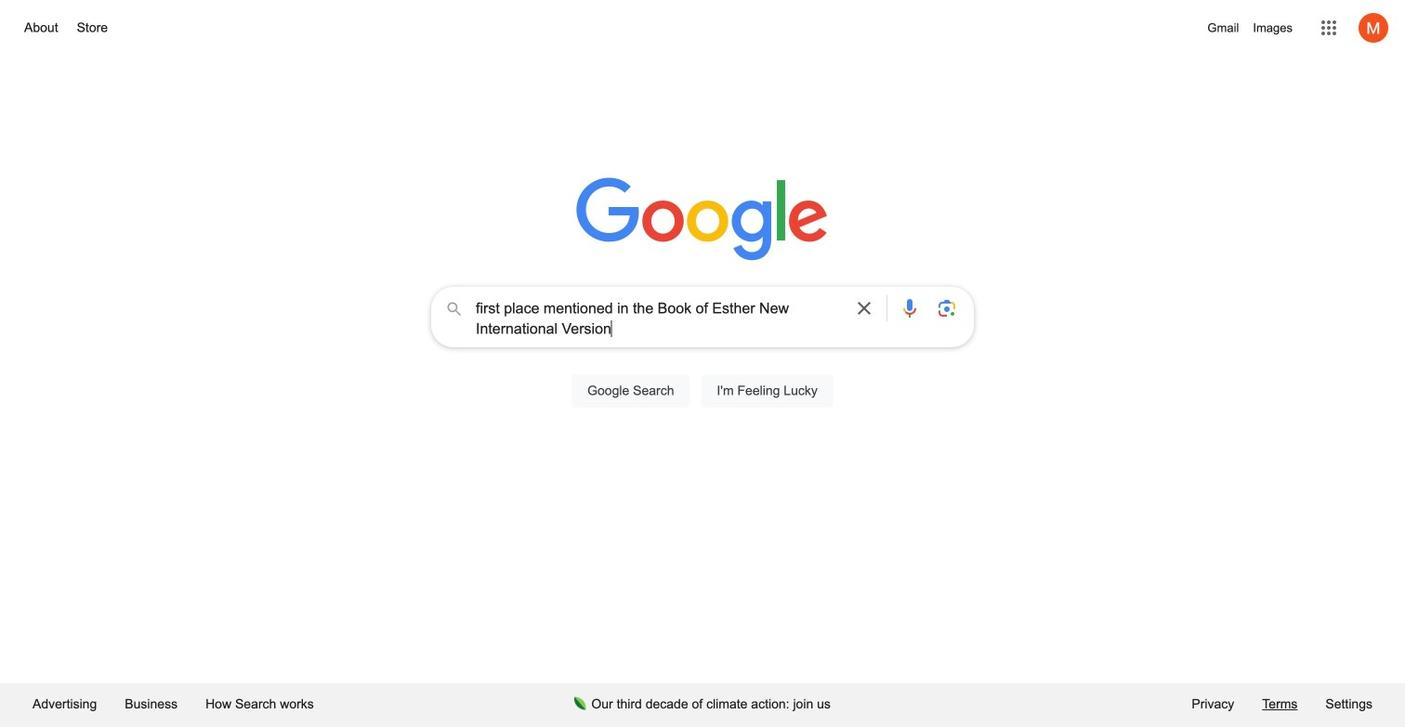 Task type: locate. For each thing, give the bounding box(es) containing it.
None search field
[[19, 282, 1387, 429]]

Search text field
[[476, 298, 842, 339]]



Task type: vqa. For each thing, say whether or not it's contained in the screenshot.
Search by voice icon
yes



Task type: describe. For each thing, give the bounding box(es) containing it.
google image
[[576, 178, 829, 263]]

search by image image
[[936, 297, 958, 320]]

search by voice image
[[899, 297, 921, 320]]



